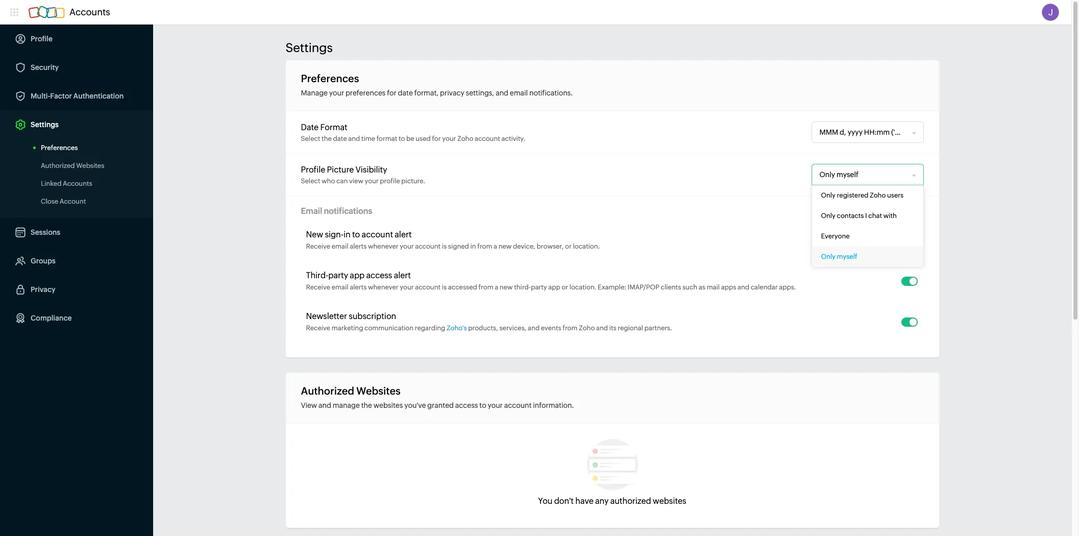 Task type: describe. For each thing, give the bounding box(es) containing it.
don't
[[554, 496, 574, 506]]

account left signed
[[415, 243, 441, 250]]

time
[[361, 135, 375, 142]]

location. inside new sign-in to account alert receive email alerts whenever your account is signed in from a new device, browser, or location.
[[573, 243, 600, 250]]

events
[[541, 324, 561, 332]]

profile for profile
[[31, 35, 53, 43]]

or inside new sign-in to account alert receive email alerts whenever your account is signed in from a new device, browser, or location.
[[565, 243, 572, 250]]

have
[[576, 496, 594, 506]]

the inside authorized websites view and manage the websites you've granted access to your account information.
[[361, 401, 372, 410]]

0 vertical spatial party
[[328, 271, 348, 280]]

third-party app access alert
[[306, 271, 411, 280]]

groups
[[31, 257, 56, 265]]

and right apps
[[738, 283, 750, 291]]

the inside date format select the date and time format to be used for your zoho account activity.
[[322, 135, 332, 142]]

view
[[349, 177, 363, 185]]

calendar
[[751, 283, 778, 291]]

only for only contacts i chat with
[[821, 212, 836, 220]]

regarding
[[415, 324, 445, 332]]

your inside "profile picture visibility select who can view your profile picture."
[[365, 177, 379, 185]]

such
[[683, 283, 698, 291]]

security
[[31, 63, 59, 71]]

example:
[[598, 283, 626, 291]]

i
[[866, 212, 867, 220]]

format
[[377, 135, 397, 142]]

2 vertical spatial from
[[563, 324, 578, 332]]

view
[[301, 401, 317, 410]]

factor
[[50, 92, 72, 100]]

manage
[[301, 89, 328, 97]]

linked
[[41, 180, 61, 187]]

information.
[[533, 401, 574, 410]]

preferences for preferences
[[41, 144, 78, 152]]

you've
[[405, 401, 426, 410]]

authorized for authorized websites view and manage the websites you've granted access to your account information.
[[301, 385, 354, 397]]

authorized for authorized websites
[[41, 162, 75, 170]]

privacy
[[440, 89, 465, 97]]

format
[[320, 122, 348, 132]]

preferences
[[346, 89, 386, 97]]

1 vertical spatial settings
[[31, 121, 59, 129]]

preferences for preferences manage your preferences for date format, privacy settings, and email notifications.
[[301, 73, 359, 84]]

profile
[[380, 177, 400, 185]]

manage
[[333, 401, 360, 410]]

subscription
[[349, 311, 396, 321]]

email notifications
[[301, 206, 372, 216]]

authentication
[[73, 92, 124, 100]]

only registered zoho users
[[821, 191, 904, 199]]

registered
[[837, 191, 869, 199]]

and inside preferences manage your preferences for date format, privacy settings, and email notifications.
[[496, 89, 509, 97]]

2 whenever from the top
[[368, 283, 399, 291]]

0 vertical spatial in
[[344, 230, 351, 239]]

account
[[60, 198, 86, 205]]

multi-factor authentication
[[31, 92, 124, 100]]

for inside preferences manage your preferences for date format, privacy settings, and email notifications.
[[387, 89, 397, 97]]

who
[[322, 177, 335, 185]]

receive for receive email alerts whenever your account is accessed from a new third-party app or location. example: imap/pop clients such as mail apps and calendar apps.
[[306, 283, 330, 291]]

zoho's
[[447, 324, 467, 332]]

everyone
[[821, 232, 850, 240]]

you
[[538, 496, 553, 506]]

email inside new sign-in to account alert receive email alerts whenever your account is signed in from a new device, browser, or location.
[[332, 243, 349, 250]]

preferences manage your preferences for date format, privacy settings, and email notifications.
[[301, 73, 573, 97]]

apps.
[[779, 283, 796, 291]]

its
[[609, 324, 617, 332]]

linked accounts
[[41, 180, 92, 187]]

sign-
[[325, 230, 344, 239]]

products,
[[468, 324, 498, 332]]

authorized websites
[[41, 162, 104, 170]]

date inside date format select the date and time format to be used for your zoho account activity.
[[333, 135, 347, 142]]

1 vertical spatial app
[[549, 283, 560, 291]]

your inside preferences manage your preferences for date format, privacy settings, and email notifications.
[[329, 89, 344, 97]]

profile picture visibility select who can view your profile picture.
[[301, 165, 425, 185]]

newsletter
[[306, 311, 347, 321]]

from inside new sign-in to account alert receive email alerts whenever your account is signed in from a new device, browser, or location.
[[478, 243, 492, 250]]

alerts inside new sign-in to account alert receive email alerts whenever your account is signed in from a new device, browser, or location.
[[350, 243, 367, 250]]

1 horizontal spatial party
[[531, 283, 547, 291]]

settings,
[[466, 89, 494, 97]]

1 vertical spatial from
[[479, 283, 494, 291]]

visibility
[[356, 165, 387, 174]]

myself
[[837, 253, 858, 260]]

format,
[[414, 89, 439, 97]]

activity.
[[502, 135, 526, 142]]

device,
[[513, 243, 536, 250]]

and inside date format select the date and time format to be used for your zoho account activity.
[[348, 135, 360, 142]]

close account
[[41, 198, 86, 205]]

compliance
[[31, 314, 72, 322]]

date inside preferences manage your preferences for date format, privacy settings, and email notifications.
[[398, 89, 413, 97]]

sessions
[[31, 228, 60, 236]]

email
[[301, 206, 322, 216]]

is inside new sign-in to account alert receive email alerts whenever your account is signed in from a new device, browser, or location.
[[442, 243, 447, 250]]

websites for authorized websites
[[76, 162, 104, 170]]

1 horizontal spatial websites
[[653, 496, 687, 506]]

any
[[595, 496, 609, 506]]

0 vertical spatial accounts
[[69, 7, 110, 17]]

browser,
[[537, 243, 564, 250]]

and left its
[[596, 324, 608, 332]]

third-
[[306, 271, 328, 280]]

newsletter subscription
[[306, 311, 396, 321]]



Task type: locate. For each thing, give the bounding box(es) containing it.
can
[[337, 177, 348, 185]]

to inside date format select the date and time format to be used for your zoho account activity.
[[399, 135, 405, 142]]

and inside authorized websites view and manage the websites you've granted access to your account information.
[[319, 401, 331, 410]]

for right the preferences at left top
[[387, 89, 397, 97]]

new left device,
[[499, 243, 512, 250]]

1 vertical spatial preferences
[[41, 144, 78, 152]]

0 horizontal spatial party
[[328, 271, 348, 280]]

is left signed
[[442, 243, 447, 250]]

0 horizontal spatial access
[[366, 271, 392, 280]]

select inside "profile picture visibility select who can view your profile picture."
[[301, 177, 320, 185]]

zoho left users
[[870, 191, 886, 199]]

receive
[[306, 243, 330, 250], [306, 283, 330, 291], [306, 324, 330, 332]]

the down format at the left top of the page
[[322, 135, 332, 142]]

1 vertical spatial date
[[333, 135, 347, 142]]

0 vertical spatial location.
[[573, 243, 600, 250]]

profile inside "profile picture visibility select who can view your profile picture."
[[301, 165, 325, 174]]

websites inside authorized websites view and manage the websites you've granted access to your account information.
[[356, 385, 401, 397]]

websites up linked accounts
[[76, 162, 104, 170]]

your inside date format select the date and time format to be used for your zoho account activity.
[[442, 135, 456, 142]]

authorized
[[41, 162, 75, 170], [301, 385, 354, 397]]

a inside new sign-in to account alert receive email alerts whenever your account is signed in from a new device, browser, or location.
[[494, 243, 497, 250]]

zoho inside date format select the date and time format to be used for your zoho account activity.
[[458, 135, 473, 142]]

accessed
[[448, 283, 477, 291]]

select left who
[[301, 177, 320, 185]]

0 vertical spatial to
[[399, 135, 405, 142]]

0 vertical spatial new
[[499, 243, 512, 250]]

whenever up third-party app access alert
[[368, 243, 399, 250]]

signed
[[448, 243, 469, 250]]

0 vertical spatial app
[[350, 271, 365, 280]]

0 vertical spatial is
[[442, 243, 447, 250]]

0 vertical spatial or
[[565, 243, 572, 250]]

1 horizontal spatial settings
[[286, 41, 333, 55]]

date down format at the left top of the page
[[333, 135, 347, 142]]

1 vertical spatial accounts
[[63, 180, 92, 187]]

authorized up view
[[301, 385, 354, 397]]

0 horizontal spatial app
[[350, 271, 365, 280]]

websites right authorized
[[653, 496, 687, 506]]

date
[[398, 89, 413, 97], [333, 135, 347, 142]]

account down notifications
[[362, 230, 393, 239]]

notifications.
[[529, 89, 573, 97]]

1 vertical spatial for
[[432, 135, 441, 142]]

0 vertical spatial select
[[301, 135, 320, 142]]

imap/pop
[[628, 283, 660, 291]]

websites
[[76, 162, 104, 170], [356, 385, 401, 397]]

2 only from the top
[[821, 212, 836, 220]]

2 vertical spatial only
[[821, 253, 836, 260]]

from right "events"
[[563, 324, 578, 332]]

location. right browser,
[[573, 243, 600, 250]]

email down 'sign-'
[[332, 243, 349, 250]]

0 vertical spatial date
[[398, 89, 413, 97]]

1 alerts from the top
[[350, 243, 367, 250]]

0 horizontal spatial preferences
[[41, 144, 78, 152]]

0 vertical spatial authorized
[[41, 162, 75, 170]]

1 vertical spatial authorized
[[301, 385, 354, 397]]

preferences
[[301, 73, 359, 84], [41, 144, 78, 152]]

access right "granted"
[[455, 401, 478, 410]]

whenever inside new sign-in to account alert receive email alerts whenever your account is signed in from a new device, browser, or location.
[[368, 243, 399, 250]]

email inside preferences manage your preferences for date format, privacy settings, and email notifications.
[[510, 89, 528, 97]]

1 horizontal spatial access
[[455, 401, 478, 410]]

third-
[[514, 283, 531, 291]]

0 vertical spatial alert
[[395, 230, 412, 239]]

0 vertical spatial access
[[366, 271, 392, 280]]

receive inside new sign-in to account alert receive email alerts whenever your account is signed in from a new device, browser, or location.
[[306, 243, 330, 250]]

1 vertical spatial email
[[332, 243, 349, 250]]

2 receive from the top
[[306, 283, 330, 291]]

party down 'sign-'
[[328, 271, 348, 280]]

services,
[[500, 324, 527, 332]]

accounts
[[69, 7, 110, 17], [63, 180, 92, 187]]

select
[[301, 135, 320, 142], [301, 177, 320, 185]]

0 vertical spatial receive
[[306, 243, 330, 250]]

0 vertical spatial the
[[322, 135, 332, 142]]

only up the everyone
[[821, 212, 836, 220]]

0 horizontal spatial websites
[[374, 401, 403, 410]]

to left be
[[399, 135, 405, 142]]

receive email alerts whenever your account is accessed from a new third-party app or location. example: imap/pop clients such as mail apps and calendar apps.
[[306, 283, 796, 291]]

for inside date format select the date and time format to be used for your zoho account activity.
[[432, 135, 441, 142]]

1 is from the top
[[442, 243, 447, 250]]

receive down the new
[[306, 243, 330, 250]]

1 vertical spatial zoho
[[870, 191, 886, 199]]

0 horizontal spatial settings
[[31, 121, 59, 129]]

profile up who
[[301, 165, 325, 174]]

0 vertical spatial websites
[[76, 162, 104, 170]]

receive down "third-"
[[306, 283, 330, 291]]

authorized inside authorized websites view and manage the websites you've granted access to your account information.
[[301, 385, 354, 397]]

to inside new sign-in to account alert receive email alerts whenever your account is signed in from a new device, browser, or location.
[[352, 230, 360, 239]]

in down notifications
[[344, 230, 351, 239]]

0 horizontal spatial the
[[322, 135, 332, 142]]

0 vertical spatial from
[[478, 243, 492, 250]]

new left third-
[[500, 283, 513, 291]]

alert inside new sign-in to account alert receive email alerts whenever your account is signed in from a new device, browser, or location.
[[395, 230, 412, 239]]

with
[[884, 212, 897, 220]]

the
[[322, 135, 332, 142], [361, 401, 372, 410]]

1 vertical spatial is
[[442, 283, 447, 291]]

1 vertical spatial new
[[500, 283, 513, 291]]

new inside new sign-in to account alert receive email alerts whenever your account is signed in from a new device, browser, or location.
[[499, 243, 512, 250]]

you don't have any authorized websites
[[538, 496, 687, 506]]

0 vertical spatial only
[[821, 191, 836, 199]]

account
[[475, 135, 500, 142], [362, 230, 393, 239], [415, 243, 441, 250], [415, 283, 441, 291], [504, 401, 532, 410]]

close
[[41, 198, 58, 205]]

1 vertical spatial alert
[[394, 271, 411, 280]]

1 vertical spatial select
[[301, 177, 320, 185]]

1 vertical spatial whenever
[[368, 283, 399, 291]]

1 vertical spatial profile
[[301, 165, 325, 174]]

and right view
[[319, 401, 331, 410]]

zoho's link
[[447, 324, 467, 332]]

0 horizontal spatial authorized
[[41, 162, 75, 170]]

1 vertical spatial receive
[[306, 283, 330, 291]]

app right "third-"
[[350, 271, 365, 280]]

2 vertical spatial zoho
[[579, 324, 595, 332]]

1 horizontal spatial date
[[398, 89, 413, 97]]

or right browser,
[[565, 243, 572, 250]]

partners.
[[645, 324, 672, 332]]

1 vertical spatial in
[[471, 243, 476, 250]]

None field
[[812, 122, 913, 142], [812, 164, 913, 185], [812, 122, 913, 142], [812, 164, 913, 185]]

location. left example:
[[570, 283, 597, 291]]

profile up the 'security'
[[31, 35, 53, 43]]

2 alerts from the top
[[350, 283, 367, 291]]

chat
[[869, 212, 882, 220]]

select down the date
[[301, 135, 320, 142]]

receive down newsletter
[[306, 324, 330, 332]]

1 horizontal spatial to
[[399, 135, 405, 142]]

0 vertical spatial preferences
[[301, 73, 359, 84]]

multi-
[[31, 92, 50, 100]]

account left activity.
[[475, 135, 500, 142]]

email down third-party app access alert
[[332, 283, 349, 291]]

alert
[[395, 230, 412, 239], [394, 271, 411, 280]]

0 horizontal spatial profile
[[31, 35, 53, 43]]

0 horizontal spatial to
[[352, 230, 360, 239]]

account inside date format select the date and time format to be used for your zoho account activity.
[[475, 135, 500, 142]]

for
[[387, 89, 397, 97], [432, 135, 441, 142]]

zoho left its
[[579, 324, 595, 332]]

2 vertical spatial receive
[[306, 324, 330, 332]]

0 vertical spatial a
[[494, 243, 497, 250]]

party
[[328, 271, 348, 280], [531, 283, 547, 291]]

to right 'sign-'
[[352, 230, 360, 239]]

2 horizontal spatial zoho
[[870, 191, 886, 199]]

0 vertical spatial whenever
[[368, 243, 399, 250]]

preferences inside preferences manage your preferences for date format, privacy settings, and email notifications.
[[301, 73, 359, 84]]

be
[[406, 135, 414, 142]]

websites inside authorized websites view and manage the websites you've granted access to your account information.
[[374, 401, 403, 410]]

alerts up third-party app access alert
[[350, 243, 367, 250]]

1 receive from the top
[[306, 243, 330, 250]]

settings down multi-
[[31, 121, 59, 129]]

new
[[499, 243, 512, 250], [500, 283, 513, 291]]

your
[[329, 89, 344, 97], [442, 135, 456, 142], [365, 177, 379, 185], [400, 243, 414, 250], [400, 283, 414, 291], [488, 401, 503, 410]]

app
[[350, 271, 365, 280], [549, 283, 560, 291]]

websites for authorized websites view and manage the websites you've granted access to your account information.
[[356, 385, 401, 397]]

new
[[306, 230, 323, 239]]

granted
[[428, 401, 454, 410]]

from right accessed
[[479, 283, 494, 291]]

and left "events"
[[528, 324, 540, 332]]

used
[[416, 135, 431, 142]]

account left accessed
[[415, 283, 441, 291]]

2 vertical spatial email
[[332, 283, 349, 291]]

websites
[[374, 401, 403, 410], [653, 496, 687, 506]]

0 vertical spatial zoho
[[458, 135, 473, 142]]

marketing
[[332, 324, 363, 332]]

0 horizontal spatial for
[[387, 89, 397, 97]]

1 vertical spatial a
[[495, 283, 498, 291]]

email left notifications.
[[510, 89, 528, 97]]

2 select from the top
[[301, 177, 320, 185]]

the right manage
[[361, 401, 372, 410]]

users
[[887, 191, 904, 199]]

1 vertical spatial alerts
[[350, 283, 367, 291]]

from
[[478, 243, 492, 250], [479, 283, 494, 291], [563, 324, 578, 332]]

2 vertical spatial to
[[480, 401, 486, 410]]

1 only from the top
[[821, 191, 836, 199]]

your inside new sign-in to account alert receive email alerts whenever your account is signed in from a new device, browser, or location.
[[400, 243, 414, 250]]

notifications
[[324, 206, 372, 216]]

1 horizontal spatial app
[[549, 283, 560, 291]]

1 horizontal spatial the
[[361, 401, 372, 410]]

0 horizontal spatial date
[[333, 135, 347, 142]]

1 horizontal spatial zoho
[[579, 324, 595, 332]]

1 vertical spatial to
[[352, 230, 360, 239]]

a left device,
[[494, 243, 497, 250]]

access up subscription
[[366, 271, 392, 280]]

0 vertical spatial settings
[[286, 41, 333, 55]]

select inside date format select the date and time format to be used for your zoho account activity.
[[301, 135, 320, 142]]

profile
[[31, 35, 53, 43], [301, 165, 325, 174]]

only contacts i chat with
[[821, 212, 897, 220]]

communication
[[365, 324, 414, 332]]

zoho right used
[[458, 135, 473, 142]]

only for only myself
[[821, 253, 836, 260]]

1 vertical spatial access
[[455, 401, 478, 410]]

date left "format,"
[[398, 89, 413, 97]]

1 select from the top
[[301, 135, 320, 142]]

regional
[[618, 324, 643, 332]]

or right third-
[[562, 283, 568, 291]]

1 whenever from the top
[[368, 243, 399, 250]]

as
[[699, 283, 706, 291]]

3 only from the top
[[821, 253, 836, 260]]

0 vertical spatial profile
[[31, 35, 53, 43]]

in right signed
[[471, 243, 476, 250]]

and
[[496, 89, 509, 97], [348, 135, 360, 142], [738, 283, 750, 291], [528, 324, 540, 332], [596, 324, 608, 332], [319, 401, 331, 410]]

receive marketing communication regarding zoho's products, services, and events from zoho and its regional partners.
[[306, 324, 672, 332]]

only left registered
[[821, 191, 836, 199]]

picture
[[327, 165, 354, 174]]

1 vertical spatial or
[[562, 283, 568, 291]]

access inside authorized websites view and manage the websites you've granted access to your account information.
[[455, 401, 478, 410]]

apps
[[721, 283, 736, 291]]

preferences up manage
[[301, 73, 359, 84]]

new sign-in to account alert receive email alerts whenever your account is signed in from a new device, browser, or location.
[[306, 230, 600, 250]]

account left information.
[[504, 401, 532, 410]]

only
[[821, 191, 836, 199], [821, 212, 836, 220], [821, 253, 836, 260]]

2 is from the top
[[442, 283, 447, 291]]

3 receive from the top
[[306, 324, 330, 332]]

1 horizontal spatial in
[[471, 243, 476, 250]]

whenever down third-party app access alert
[[368, 283, 399, 291]]

1 horizontal spatial preferences
[[301, 73, 359, 84]]

email
[[510, 89, 528, 97], [332, 243, 349, 250], [332, 283, 349, 291]]

contacts
[[837, 212, 864, 220]]

1 vertical spatial only
[[821, 212, 836, 220]]

0 horizontal spatial websites
[[76, 162, 104, 170]]

websites up manage
[[356, 385, 401, 397]]

1 horizontal spatial profile
[[301, 165, 325, 174]]

alerts
[[350, 243, 367, 250], [350, 283, 367, 291]]

date format select the date and time format to be used for your zoho account activity.
[[301, 122, 526, 142]]

only for only registered zoho users
[[821, 191, 836, 199]]

1 vertical spatial websites
[[356, 385, 401, 397]]

1 horizontal spatial authorized
[[301, 385, 354, 397]]

your inside authorized websites view and manage the websites you've granted access to your account information.
[[488, 401, 503, 410]]

party down browser,
[[531, 283, 547, 291]]

0 vertical spatial websites
[[374, 401, 403, 410]]

to right "granted"
[[480, 401, 486, 410]]

websites left "you've"
[[374, 401, 403, 410]]

to
[[399, 135, 405, 142], [352, 230, 360, 239], [480, 401, 486, 410]]

date
[[301, 122, 319, 132]]

account inside authorized websites view and manage the websites you've granted access to your account information.
[[504, 401, 532, 410]]

to inside authorized websites view and manage the websites you've granted access to your account information.
[[480, 401, 486, 410]]

profile for profile picture visibility select who can view your profile picture.
[[301, 165, 325, 174]]

clients
[[661, 283, 681, 291]]

picture.
[[401, 177, 425, 185]]

1 vertical spatial location.
[[570, 283, 597, 291]]

for right used
[[432, 135, 441, 142]]

authorized websites view and manage the websites you've granted access to your account information.
[[301, 385, 574, 410]]

2 horizontal spatial to
[[480, 401, 486, 410]]

zoho
[[458, 135, 473, 142], [870, 191, 886, 199], [579, 324, 595, 332]]

0 horizontal spatial zoho
[[458, 135, 473, 142]]

a left third-
[[495, 283, 498, 291]]

alerts down third-party app access alert
[[350, 283, 367, 291]]

privacy
[[31, 285, 55, 294]]

authorized
[[611, 496, 651, 506]]

and left time
[[348, 135, 360, 142]]

0 vertical spatial for
[[387, 89, 397, 97]]

authorized up linked
[[41, 162, 75, 170]]

0 vertical spatial alerts
[[350, 243, 367, 250]]

1 horizontal spatial websites
[[356, 385, 401, 397]]

receive for receive marketing communication regarding zoho's products, services, and events from zoho and its regional partners.
[[306, 324, 330, 332]]

mail
[[707, 283, 720, 291]]

1 horizontal spatial for
[[432, 135, 441, 142]]

app right third-
[[549, 283, 560, 291]]

1 vertical spatial the
[[361, 401, 372, 410]]

0 vertical spatial email
[[510, 89, 528, 97]]

from right signed
[[478, 243, 492, 250]]

or
[[565, 243, 572, 250], [562, 283, 568, 291]]

0 horizontal spatial in
[[344, 230, 351, 239]]

and right settings,
[[496, 89, 509, 97]]

only left myself
[[821, 253, 836, 260]]

settings up manage
[[286, 41, 333, 55]]

1 vertical spatial websites
[[653, 496, 687, 506]]

only myself
[[821, 253, 858, 260]]

1 vertical spatial party
[[531, 283, 547, 291]]

preferences up the authorized websites
[[41, 144, 78, 152]]

is left accessed
[[442, 283, 447, 291]]



Task type: vqa. For each thing, say whether or not it's contained in the screenshot.
leftmost Group
no



